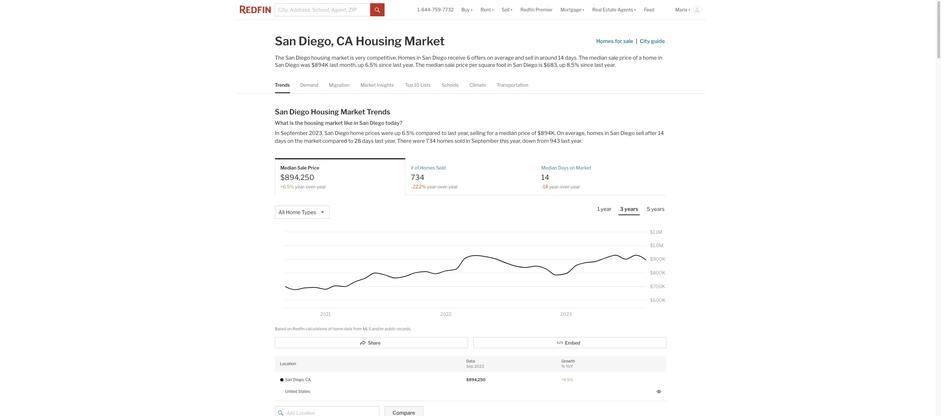 Task type: locate. For each thing, give the bounding box(es) containing it.
up up there at the top
[[395, 130, 401, 136]]

very
[[355, 55, 366, 61]]

of right the #
[[415, 165, 419, 171]]

0 vertical spatial sell
[[525, 55, 533, 61]]

over- down days
[[560, 184, 571, 189]]

0 vertical spatial homes
[[596, 38, 614, 44]]

0 vertical spatial redfin
[[521, 7, 535, 13]]

public
[[385, 327, 396, 331]]

homes inside # of homes sold 734 -22.2% year-over-year
[[420, 165, 435, 171]]

0 vertical spatial housing
[[356, 34, 402, 48]]

1 horizontal spatial +6.5%
[[562, 377, 573, 382]]

last left month,
[[330, 62, 339, 68]]

0 vertical spatial diego,
[[299, 34, 334, 48]]

-
[[411, 184, 413, 189], [541, 184, 543, 189]]

2 horizontal spatial home
[[643, 55, 657, 61]]

10
[[414, 82, 419, 88]]

were right there at the top
[[413, 138, 425, 144]]

days down in
[[275, 138, 286, 144]]

embed
[[565, 340, 580, 346]]

this
[[500, 138, 509, 144]]

0 horizontal spatial median
[[426, 62, 444, 68]]

ca for san diego, ca housing market
[[336, 34, 353, 48]]

0 vertical spatial home
[[643, 55, 657, 61]]

month,
[[340, 62, 357, 68]]

ca up month,
[[336, 34, 353, 48]]

0 vertical spatial market
[[332, 55, 349, 61]]

▾ for rent ▾
[[492, 7, 494, 13]]

1 horizontal spatial to
[[442, 130, 447, 136]]

diego up the 2023,
[[289, 108, 309, 116]]

from down $894k.
[[537, 138, 549, 144]]

0 vertical spatial $894,250
[[280, 173, 314, 182]]

1 horizontal spatial 6.5%
[[402, 130, 415, 136]]

wrapper image
[[278, 411, 283, 416]]

6.5% inside the san diego housing market is very competitive. homes in san diego receive 6 offers on average and sell in around 14 days. the median sale price of a home in san diego was $894k last month, up 6.5% since last year. the median sale price per square foot in san diego is $683, up 8.5% since last year.
[[365, 62, 378, 68]]

0 horizontal spatial $894,250
[[280, 173, 314, 182]]

year, right this
[[510, 138, 521, 144]]

1 vertical spatial trends
[[367, 108, 390, 116]]

median up lists
[[426, 62, 444, 68]]

year,
[[458, 130, 469, 136], [510, 138, 521, 144]]

in
[[275, 130, 279, 136]]

1 horizontal spatial price
[[518, 130, 530, 136]]

homes left 'sold'
[[437, 138, 454, 144]]

▾ inside buy ▾ dropdown button
[[471, 7, 473, 13]]

3 ▾ from the left
[[511, 7, 513, 13]]

over- down price
[[306, 184, 317, 189]]

▾ inside sell ▾ dropdown button
[[511, 7, 513, 13]]

feed button
[[640, 0, 672, 20]]

6
[[467, 55, 470, 61]]

0 horizontal spatial days
[[275, 138, 286, 144]]

▾ inside mortgage ▾ dropdown button
[[583, 7, 585, 13]]

up down very
[[358, 62, 364, 68]]

▾ right buy
[[471, 7, 473, 13]]

$894,250 down sale
[[280, 173, 314, 182]]

0 horizontal spatial september
[[281, 130, 308, 136]]

market inside median days on market 14 -14 year-over-year
[[576, 165, 591, 171]]

redfin left premier
[[521, 7, 535, 13]]

in september 2023, san diego home prices were up 6.5% compared to last year, selling for a median price of $894k. on average, homes in san diego sell after 14 days on the market compared to 28 days last year. there were 734 homes sold in september this year, down from 943 last year.
[[275, 130, 664, 144]]

1 vertical spatial price
[[456, 62, 468, 68]]

market for is
[[332, 55, 349, 61]]

1 horizontal spatial homes
[[420, 165, 435, 171]]

0 vertical spatial year,
[[458, 130, 469, 136]]

1 horizontal spatial the
[[415, 62, 425, 68]]

ca for san diego, ca
[[305, 377, 311, 382]]

migration link
[[329, 77, 350, 93]]

2 vertical spatial home
[[333, 327, 343, 331]]

price down homes for sale | city guide
[[619, 55, 632, 61]]

6.5%
[[365, 62, 378, 68], [402, 130, 415, 136]]

2 - from the left
[[541, 184, 543, 189]]

+6.5% up all
[[280, 184, 294, 189]]

redfin
[[521, 7, 535, 13], [293, 327, 305, 331]]

years
[[625, 206, 638, 212], [651, 206, 665, 212]]

8.5%
[[567, 62, 580, 68]]

over- inside median days on market 14 -14 year-over-year
[[560, 184, 571, 189]]

1 horizontal spatial years
[[651, 206, 665, 212]]

trends up today?
[[367, 108, 390, 116]]

years right 5
[[651, 206, 665, 212]]

%
[[562, 364, 565, 369]]

2 year- from the left
[[427, 184, 438, 189]]

on inside median days on market 14 -14 year-over-year
[[570, 165, 575, 171]]

market down san diego housing market trends
[[325, 120, 343, 126]]

0 horizontal spatial home
[[333, 327, 343, 331]]

▾ right rent
[[492, 7, 494, 13]]

▾ right agents
[[634, 7, 636, 13]]

on
[[487, 55, 493, 61], [287, 138, 294, 144], [570, 165, 575, 171], [287, 327, 292, 331]]

diego,
[[299, 34, 334, 48], [293, 377, 305, 382]]

1 vertical spatial homes
[[437, 138, 454, 144]]

homes inside the san diego housing market is very competitive. homes in san diego receive 6 offers on average and sell in around 14 days. the median sale price of a home in san diego was $894k last month, up 6.5% since last year. the median sale price per square foot in san diego is $683, up 8.5% since last year.
[[398, 55, 416, 61]]

0 vertical spatial september
[[281, 130, 308, 136]]

1 - from the left
[[411, 184, 413, 189]]

0 horizontal spatial sell
[[525, 55, 533, 61]]

1 horizontal spatial -
[[541, 184, 543, 189]]

▾
[[471, 7, 473, 13], [492, 7, 494, 13], [511, 7, 513, 13], [583, 7, 585, 13], [634, 7, 636, 13], [688, 7, 691, 13]]

the inside in september 2023, san diego home prices were up 6.5% compared to last year, selling for a median price of $894k. on average, homes in san diego sell after 14 days on the market compared to 28 days last year. there were 734 homes sold in september this year, down from 943 last year.
[[295, 138, 303, 144]]

1 horizontal spatial homes
[[587, 130, 604, 136]]

median inside in september 2023, san diego home prices were up 6.5% compared to last year, selling for a median price of $894k. on average, homes in san diego sell after 14 days on the market compared to 28 days last year. there were 734 homes sold in september this year, down from 943 last year.
[[499, 130, 517, 136]]

1 vertical spatial market
[[325, 120, 343, 126]]

of inside the san diego housing market is very competitive. homes in san diego receive 6 offers on average and sell in around 14 days. the median sale price of a home in san diego was $894k last month, up 6.5% since last year. the median sale price per square foot in san diego is $683, up 8.5% since last year.
[[633, 55, 638, 61]]

the right days.
[[579, 55, 588, 61]]

0 vertical spatial from
[[537, 138, 549, 144]]

0 horizontal spatial +6.5%
[[280, 184, 294, 189]]

years right 3
[[625, 206, 638, 212]]

1 vertical spatial the
[[295, 138, 303, 144]]

median inside the median sale price $894,250 +6.5% year-over-year
[[280, 165, 297, 171]]

2 the from the top
[[295, 138, 303, 144]]

housing for diego
[[311, 55, 331, 61]]

6 ▾ from the left
[[688, 7, 691, 13]]

last down prices
[[375, 138, 384, 144]]

0 vertical spatial a
[[639, 55, 642, 61]]

feed
[[644, 7, 655, 13]]

1 vertical spatial diego,
[[293, 377, 305, 382]]

6.5% down competitive.
[[365, 62, 378, 68]]

0 vertical spatial for
[[615, 38, 622, 44]]

up left 8.5%
[[559, 62, 566, 68]]

2 years from the left
[[651, 206, 665, 212]]

climate
[[470, 82, 486, 88]]

market left insights
[[361, 82, 376, 88]]

maria ▾
[[675, 7, 691, 13]]

1 horizontal spatial september
[[471, 138, 499, 144]]

1 horizontal spatial a
[[639, 55, 642, 61]]

over- down sold
[[438, 184, 449, 189]]

0 horizontal spatial trends
[[275, 82, 290, 88]]

year- down sale
[[295, 184, 306, 189]]

were down today?
[[381, 130, 393, 136]]

▾ right sell
[[511, 7, 513, 13]]

4 ▾ from the left
[[583, 7, 585, 13]]

0 vertical spatial housing
[[311, 55, 331, 61]]

in right the foot
[[508, 62, 512, 68]]

san
[[275, 34, 296, 48], [285, 55, 295, 61], [422, 55, 431, 61], [275, 62, 284, 68], [513, 62, 522, 68], [275, 108, 288, 116], [359, 120, 369, 126], [324, 130, 334, 136], [610, 130, 619, 136], [285, 377, 292, 382]]

from right data
[[353, 327, 362, 331]]

$683,
[[544, 62, 558, 68]]

1 years from the left
[[625, 206, 638, 212]]

prices
[[365, 130, 380, 136]]

year. up top
[[403, 62, 414, 68]]

schools link
[[442, 77, 459, 93]]

a down city
[[639, 55, 642, 61]]

the
[[295, 120, 303, 126], [295, 138, 303, 144]]

1-844-759-7732 link
[[418, 7, 454, 13]]

to
[[442, 130, 447, 136], [348, 138, 353, 144]]

homes right average,
[[587, 130, 604, 136]]

5 years button
[[645, 206, 666, 215]]

1 horizontal spatial ca
[[336, 34, 353, 48]]

the right what
[[295, 120, 303, 126]]

lists
[[420, 82, 431, 88]]

price
[[308, 165, 319, 171]]

1 horizontal spatial home
[[350, 130, 364, 136]]

year- down days
[[549, 184, 560, 189]]

1 vertical spatial median
[[426, 62, 444, 68]]

0 horizontal spatial since
[[379, 62, 392, 68]]

▾ inside rent ▾ dropdown button
[[492, 7, 494, 13]]

2 ▾ from the left
[[492, 7, 494, 13]]

0 vertical spatial 734
[[426, 138, 436, 144]]

diego, for san diego, ca housing market
[[299, 34, 334, 48]]

last down on
[[561, 138, 570, 144]]

is left $683, at top
[[539, 62, 543, 68]]

+6.5% inside the median sale price $894,250 +6.5% year-over-year
[[280, 184, 294, 189]]

1 vertical spatial a
[[495, 130, 498, 136]]

▾ for buy ▾
[[471, 7, 473, 13]]

0 vertical spatial to
[[442, 130, 447, 136]]

▾ for sell ▾
[[511, 7, 513, 13]]

▾ for maria ▾
[[688, 7, 691, 13]]

median left sale
[[280, 165, 297, 171]]

0 vertical spatial homes
[[587, 130, 604, 136]]

on right days
[[570, 165, 575, 171]]

▾ right mortgage
[[583, 7, 585, 13]]

trends left demand
[[275, 82, 290, 88]]

housing inside the san diego housing market is very competitive. homes in san diego receive 6 offers on average and sell in around 14 days. the median sale price of a home in san diego was $894k last month, up 6.5% since last year. the median sale price per square foot in san diego is $683, up 8.5% since last year.
[[311, 55, 331, 61]]

average,
[[565, 130, 586, 136]]

2 horizontal spatial year-
[[549, 184, 560, 189]]

submit search image
[[375, 7, 380, 13]]

median inside median days on market 14 -14 year-over-year
[[541, 165, 557, 171]]

14 inside in september 2023, san diego home prices were up 6.5% compared to last year, selling for a median price of $894k. on average, homes in san diego sell after 14 days on the market compared to 28 days last year. there were 734 homes sold in september this year, down from 943 last year.
[[658, 130, 664, 136]]

year- right 22.2%
[[427, 184, 438, 189]]

1 horizontal spatial redfin
[[521, 7, 535, 13]]

home down city guide link
[[643, 55, 657, 61]]

data sep 2023
[[466, 359, 484, 369]]

0 vertical spatial +6.5%
[[280, 184, 294, 189]]

- for 734
[[411, 184, 413, 189]]

homes left sold
[[420, 165, 435, 171]]

september down what
[[281, 130, 308, 136]]

home inside in september 2023, san diego home prices were up 6.5% compared to last year, selling for a median price of $894k. on average, homes in san diego sell after 14 days on the market compared to 28 days last year. there were 734 homes sold in september this year, down from 943 last year.
[[350, 130, 364, 136]]

in up top 10 lists
[[417, 55, 421, 61]]

the up trends link
[[275, 55, 284, 61]]

year- inside median days on market 14 -14 year-over-year
[[549, 184, 560, 189]]

0 vertical spatial trends
[[275, 82, 290, 88]]

sell right and
[[525, 55, 533, 61]]

year-
[[295, 184, 306, 189], [427, 184, 438, 189], [549, 184, 560, 189]]

homes
[[596, 38, 614, 44], [398, 55, 416, 61], [420, 165, 435, 171]]

rent ▾
[[481, 7, 494, 13]]

year- inside # of homes sold 734 -22.2% year-over-year
[[427, 184, 438, 189]]

3 over- from the left
[[560, 184, 571, 189]]

1 over- from the left
[[306, 184, 317, 189]]

redfin premier
[[521, 7, 553, 13]]

housing up what is the housing market like in san diego today?
[[311, 108, 339, 116]]

1 vertical spatial home
[[350, 130, 364, 136]]

on down what
[[287, 138, 294, 144]]

0 horizontal spatial compared
[[322, 138, 347, 144]]

buy
[[462, 7, 470, 13]]

is right what
[[290, 120, 294, 126]]

since
[[379, 62, 392, 68], [581, 62, 593, 68]]

1 ▾ from the left
[[471, 7, 473, 13]]

homes left |
[[596, 38, 614, 44]]

1 horizontal spatial sale
[[609, 55, 618, 61]]

since down competitive.
[[379, 62, 392, 68]]

1 vertical spatial sell
[[636, 130, 644, 136]]

all
[[278, 209, 285, 216]]

▾ right maria
[[688, 7, 691, 13]]

up inside in september 2023, san diego home prices were up 6.5% compared to last year, selling for a median price of $894k. on average, homes in san diego sell after 14 days on the market compared to 28 days last year. there were 734 homes sold in september this year, down from 943 last year.
[[395, 130, 401, 136]]

2 vertical spatial median
[[499, 130, 517, 136]]

transportation link
[[497, 77, 528, 93]]

1 median from the left
[[280, 165, 297, 171]]

years for 5 years
[[651, 206, 665, 212]]

september
[[281, 130, 308, 136], [471, 138, 499, 144]]

sale down receive
[[445, 62, 455, 68]]

sale
[[623, 38, 633, 44], [609, 55, 618, 61], [445, 62, 455, 68]]

on up square
[[487, 55, 493, 61]]

1 vertical spatial housing
[[304, 120, 324, 126]]

1 vertical spatial 6.5%
[[402, 130, 415, 136]]

market right days
[[576, 165, 591, 171]]

1 vertical spatial were
[[413, 138, 425, 144]]

2 horizontal spatial up
[[559, 62, 566, 68]]

records.
[[397, 327, 411, 331]]

diego up was
[[296, 55, 310, 61]]

offers
[[471, 55, 486, 61]]

market down 844-
[[404, 34, 445, 48]]

1 horizontal spatial 734
[[426, 138, 436, 144]]

homes right competitive.
[[398, 55, 416, 61]]

all home types
[[278, 209, 316, 216]]

year inside median days on market 14 -14 year-over-year
[[571, 184, 580, 189]]

3
[[620, 206, 624, 212]]

of up "down" on the top of the page
[[532, 130, 537, 136]]

6.5% inside in september 2023, san diego home prices were up 6.5% compared to last year, selling for a median price of $894k. on average, homes in san diego sell after 14 days on the market compared to 28 days last year. there were 734 homes sold in september this year, down from 943 last year.
[[402, 130, 415, 136]]

home left data
[[333, 327, 343, 331]]

1 horizontal spatial over-
[[438, 184, 449, 189]]

2 horizontal spatial median
[[589, 55, 607, 61]]

diego, up the united states
[[293, 377, 305, 382]]

up
[[358, 62, 364, 68], [559, 62, 566, 68], [395, 130, 401, 136]]

2 median from the left
[[541, 165, 557, 171]]

housing up the 2023,
[[304, 120, 324, 126]]

5 ▾ from the left
[[634, 7, 636, 13]]

premier
[[536, 7, 553, 13]]

1 horizontal spatial since
[[581, 62, 593, 68]]

median down 'homes for sale' link
[[589, 55, 607, 61]]

22.2%
[[413, 184, 426, 189]]

1 horizontal spatial median
[[499, 130, 517, 136]]

0 horizontal spatial over-
[[306, 184, 317, 189]]

2 over- from the left
[[438, 184, 449, 189]]

1 horizontal spatial year,
[[510, 138, 521, 144]]

home
[[286, 209, 301, 216]]

real
[[593, 7, 602, 13]]

the up sale
[[295, 138, 303, 144]]

2 vertical spatial price
[[518, 130, 530, 136]]

market inside the san diego housing market is very competitive. homes in san diego receive 6 offers on average and sell in around 14 days. the median sale price of a home in san diego was $894k last month, up 6.5% since last year. the median sale price per square foot in san diego is $683, up 8.5% since last year.
[[332, 55, 349, 61]]

of down |
[[633, 55, 638, 61]]

diego down and
[[523, 62, 538, 68]]

1-
[[418, 7, 421, 13]]

redfin inside button
[[521, 7, 535, 13]]

1 year button
[[596, 206, 613, 215]]

year- for 14
[[549, 184, 560, 189]]

14 inside the san diego housing market is very competitive. homes in san diego receive 6 offers on average and sell in around 14 days. the median sale price of a home in san diego was $894k last month, up 6.5% since last year. the median sale price per square foot in san diego is $683, up 8.5% since last year.
[[558, 55, 564, 61]]

0 vertical spatial is
[[350, 55, 354, 61]]

0 horizontal spatial year,
[[458, 130, 469, 136]]

for left |
[[615, 38, 622, 44]]

median up this
[[499, 130, 517, 136]]

sell ▾ button
[[502, 0, 513, 20]]

0 vertical spatial the
[[295, 120, 303, 126]]

for right selling on the top of page
[[487, 130, 494, 136]]

on
[[557, 130, 564, 136]]

ca
[[336, 34, 353, 48], [305, 377, 311, 382]]

median left days
[[541, 165, 557, 171]]

0 vertical spatial were
[[381, 130, 393, 136]]

1 vertical spatial september
[[471, 138, 499, 144]]

year, up 'sold'
[[458, 130, 469, 136]]

over- for 734
[[438, 184, 449, 189]]

- inside median days on market 14 -14 year-over-year
[[541, 184, 543, 189]]

market for like
[[325, 120, 343, 126]]

share
[[368, 340, 381, 346]]

sale down 'homes for sale' link
[[609, 55, 618, 61]]

1 horizontal spatial sell
[[636, 130, 644, 136]]

1 vertical spatial ca
[[305, 377, 311, 382]]

0 horizontal spatial is
[[290, 120, 294, 126]]

1 horizontal spatial is
[[350, 55, 354, 61]]

0 vertical spatial sale
[[623, 38, 633, 44]]

homes
[[587, 130, 604, 136], [437, 138, 454, 144]]

734 up 22.2%
[[411, 173, 424, 182]]

3 year- from the left
[[549, 184, 560, 189]]

over- for 14
[[560, 184, 571, 189]]

2 horizontal spatial over-
[[560, 184, 571, 189]]

0 horizontal spatial -
[[411, 184, 413, 189]]

1 vertical spatial is
[[539, 62, 543, 68]]

5
[[647, 206, 650, 212]]

today?
[[386, 120, 402, 126]]

$894,250 down 2023
[[466, 377, 486, 382]]

market inside in september 2023, san diego home prices were up 6.5% compared to last year, selling for a median price of $894k. on average, homes in san diego sell after 14 days on the market compared to 28 days last year. there were 734 homes sold in september this year, down from 943 last year.
[[304, 138, 321, 144]]

over- inside # of homes sold 734 -22.2% year-over-year
[[438, 184, 449, 189]]

in
[[417, 55, 421, 61], [535, 55, 539, 61], [658, 55, 662, 61], [508, 62, 512, 68], [354, 120, 358, 126], [605, 130, 609, 136], [466, 138, 470, 144]]

1 horizontal spatial median
[[541, 165, 557, 171]]

on inside in september 2023, san diego home prices were up 6.5% compared to last year, selling for a median price of $894k. on average, homes in san diego sell after 14 days on the market compared to 28 days last year. there were 734 homes sold in september this year, down from 943 last year.
[[287, 138, 294, 144]]

on inside the san diego housing market is very competitive. homes in san diego receive 6 offers on average and sell in around 14 days. the median sale price of a home in san diego was $894k last month, up 6.5% since last year. the median sale price per square foot in san diego is $683, up 8.5% since last year.
[[487, 55, 493, 61]]

Add Location search field
[[275, 407, 379, 416]]

734 right there at the top
[[426, 138, 436, 144]]

2 days from the left
[[362, 138, 374, 144]]

2 vertical spatial market
[[304, 138, 321, 144]]

+6.5% down yoy
[[562, 377, 573, 382]]

sell inside the san diego housing market is very competitive. homes in san diego receive 6 offers on average and sell in around 14 days. the median sale price of a home in san diego was $894k last month, up 6.5% since last year. the median sale price per square foot in san diego is $683, up 8.5% since last year.
[[525, 55, 533, 61]]

943
[[550, 138, 560, 144]]

last up 'sold'
[[448, 130, 457, 136]]

- inside # of homes sold 734 -22.2% year-over-year
[[411, 184, 413, 189]]

home for in september 2023, san diego home prices were up 6.5% compared to last year, selling for a median price of $894k. on average, homes in san diego sell after 14 days on the market compared to 28 days last year. there were 734 homes sold in september this year, down from 943 last year.
[[350, 130, 364, 136]]

1 since from the left
[[379, 62, 392, 68]]

0 horizontal spatial the
[[275, 55, 284, 61]]

days
[[558, 165, 569, 171]]

in down the guide
[[658, 55, 662, 61]]

schools
[[442, 82, 459, 88]]

housing for the
[[304, 120, 324, 126]]

housing
[[311, 55, 331, 61], [304, 120, 324, 126]]

0 vertical spatial ca
[[336, 34, 353, 48]]

1 year- from the left
[[295, 184, 306, 189]]

price
[[619, 55, 632, 61], [456, 62, 468, 68], [518, 130, 530, 136]]

0 horizontal spatial years
[[625, 206, 638, 212]]

sell left the after
[[636, 130, 644, 136]]

1 vertical spatial housing
[[311, 108, 339, 116]]

0 horizontal spatial 6.5%
[[365, 62, 378, 68]]

City, Address, School, Agent, ZIP search field
[[275, 3, 370, 16]]

1 vertical spatial from
[[353, 327, 362, 331]]

2023
[[474, 364, 484, 369]]

last right 8.5%
[[595, 62, 603, 68]]

years for 3 years
[[625, 206, 638, 212]]

734 inside in september 2023, san diego home prices were up 6.5% compared to last year, selling for a median price of $894k. on average, homes in san diego sell after 14 days on the market compared to 28 days last year. there were 734 homes sold in september this year, down from 943 last year.
[[426, 138, 436, 144]]

diego, up $894k
[[299, 34, 334, 48]]

is up month,
[[350, 55, 354, 61]]

a inside the san diego housing market is very competitive. homes in san diego receive 6 offers on average and sell in around 14 days. the median sale price of a home in san diego was $894k last month, up 6.5% since last year. the median sale price per square foot in san diego is $683, up 8.5% since last year.
[[639, 55, 642, 61]]



Task type: vqa. For each thing, say whether or not it's contained in the screenshot.
Directions button
no



Task type: describe. For each thing, give the bounding box(es) containing it.
in right 'sold'
[[466, 138, 470, 144]]

top 10 lists
[[405, 82, 431, 88]]

last down competitive.
[[393, 62, 402, 68]]

median for 14
[[541, 165, 557, 171]]

growth % yoy
[[562, 359, 575, 369]]

0 horizontal spatial were
[[381, 130, 393, 136]]

median for $894,250
[[280, 165, 297, 171]]

top
[[405, 82, 413, 88]]

data
[[344, 327, 352, 331]]

diego down what is the housing market like in san diego today?
[[335, 130, 349, 136]]

from inside in september 2023, san diego home prices were up 6.5% compared to last year, selling for a median price of $894k. on average, homes in san diego sell after 14 days on the market compared to 28 days last year. there were 734 homes sold in september this year, down from 943 last year.
[[537, 138, 549, 144]]

buy ▾ button
[[462, 0, 473, 20]]

san diego housing market trends
[[275, 108, 390, 116]]

competitive.
[[367, 55, 397, 61]]

and
[[515, 55, 524, 61]]

#
[[411, 165, 414, 171]]

real estate agents ▾ link
[[593, 0, 636, 20]]

844-
[[421, 7, 432, 13]]

1-844-759-7732
[[418, 7, 454, 13]]

like
[[344, 120, 353, 126]]

year inside the median sale price $894,250 +6.5% year-over-year
[[317, 184, 326, 189]]

sep
[[466, 364, 474, 369]]

0 horizontal spatial homes
[[437, 138, 454, 144]]

median sale price $894,250 +6.5% year-over-year
[[280, 165, 326, 189]]

734 inside # of homes sold 734 -22.2% year-over-year
[[411, 173, 424, 182]]

2 horizontal spatial the
[[579, 55, 588, 61]]

sell inside in september 2023, san diego home prices were up 6.5% compared to last year, selling for a median price of $894k. on average, homes in san diego sell after 14 days on the market compared to 28 days last year. there were 734 homes sold in september this year, down from 943 last year.
[[636, 130, 644, 136]]

home inside the san diego housing market is very competitive. homes in san diego receive 6 offers on average and sell in around 14 days. the median sale price of a home in san diego was $894k last month, up 6.5% since last year. the median sale price per square foot in san diego is $683, up 8.5% since last year.
[[643, 55, 657, 61]]

1 vertical spatial sale
[[609, 55, 618, 61]]

mls
[[363, 327, 371, 331]]

diego up prices
[[370, 120, 384, 126]]

days.
[[565, 55, 578, 61]]

down
[[523, 138, 536, 144]]

1
[[597, 206, 600, 212]]

year. down 'homes for sale' link
[[605, 62, 616, 68]]

was
[[301, 62, 310, 68]]

1 year
[[597, 206, 612, 212]]

median days on market 14 -14 year-over-year
[[541, 165, 591, 189]]

▾ inside real estate agents ▾ "link"
[[634, 7, 636, 13]]

2 horizontal spatial homes
[[596, 38, 614, 44]]

1 vertical spatial +6.5%
[[562, 377, 573, 382]]

calculations
[[306, 327, 327, 331]]

market insights
[[361, 82, 394, 88]]

3 years button
[[619, 206, 640, 215]]

in left around
[[535, 55, 539, 61]]

buy ▾
[[462, 7, 473, 13]]

foot
[[496, 62, 506, 68]]

price inside in september 2023, san diego home prices were up 6.5% compared to last year, selling for a median price of $894k. on average, homes in san diego sell after 14 days on the market compared to 28 days last year. there were 734 homes sold in september this year, down from 943 last year.
[[518, 130, 530, 136]]

maria
[[675, 7, 687, 13]]

year. down average,
[[571, 138, 583, 144]]

after
[[645, 130, 657, 136]]

around
[[540, 55, 557, 61]]

2 horizontal spatial is
[[539, 62, 543, 68]]

home for based on redfin calculations of home data from mls and/or public records.
[[333, 327, 343, 331]]

0 horizontal spatial redfin
[[293, 327, 305, 331]]

over- inside the median sale price $894,250 +6.5% year-over-year
[[306, 184, 317, 189]]

estate
[[603, 7, 617, 13]]

of right calculations
[[328, 327, 332, 331]]

demand
[[300, 82, 318, 88]]

redfin premier button
[[517, 0, 557, 20]]

$894k
[[311, 62, 329, 68]]

$894,250 inside the median sale price $894,250 +6.5% year-over-year
[[280, 173, 314, 182]]

rent ▾ button
[[481, 0, 494, 20]]

year- inside the median sale price $894,250 +6.5% year-over-year
[[295, 184, 306, 189]]

▾ for mortgage ▾
[[583, 7, 585, 13]]

diego, for san diego, ca
[[293, 377, 305, 382]]

$894k.
[[538, 130, 556, 136]]

climate link
[[470, 77, 486, 93]]

on right based
[[287, 327, 292, 331]]

1 horizontal spatial trends
[[367, 108, 390, 116]]

1 horizontal spatial were
[[413, 138, 425, 144]]

transportation
[[497, 82, 528, 88]]

states
[[298, 389, 310, 394]]

real estate agents ▾
[[593, 7, 636, 13]]

yoy
[[566, 364, 573, 369]]

7732
[[443, 7, 454, 13]]

the san diego housing market is very competitive. homes in san diego receive 6 offers on average and sell in around 14 days. the median sale price of a home in san diego was $894k last month, up 6.5% since last year. the median sale price per square foot in san diego is $683, up 8.5% since last year.
[[275, 55, 662, 68]]

square
[[479, 62, 495, 68]]

1 the from the top
[[295, 120, 303, 126]]

united states
[[285, 389, 310, 394]]

homes for sale link
[[596, 31, 633, 52]]

3 years
[[620, 206, 638, 212]]

types
[[302, 209, 316, 216]]

sell ▾ button
[[498, 0, 517, 20]]

0 vertical spatial compared
[[416, 130, 440, 136]]

trends link
[[275, 77, 290, 93]]

0 vertical spatial median
[[589, 55, 607, 61]]

year- for 734
[[427, 184, 438, 189]]

of inside # of homes sold 734 -22.2% year-over-year
[[415, 165, 419, 171]]

1 horizontal spatial $894,250
[[466, 377, 486, 382]]

united
[[285, 389, 297, 394]]

top 10 lists link
[[405, 77, 431, 93]]

san diego, ca housing market
[[275, 34, 445, 48]]

sell
[[502, 7, 510, 13]]

guide
[[651, 38, 665, 44]]

for inside in september 2023, san diego home prices were up 6.5% compared to last year, selling for a median price of $894k. on average, homes in san diego sell after 14 days on the market compared to 28 days last year. there were 734 homes sold in september this year, down from 943 last year.
[[487, 130, 494, 136]]

2 since from the left
[[581, 62, 593, 68]]

sell ▾
[[502, 7, 513, 13]]

1 vertical spatial to
[[348, 138, 353, 144]]

average
[[494, 55, 514, 61]]

year. left there at the top
[[385, 138, 396, 144]]

# of homes sold 734 -22.2% year-over-year
[[411, 165, 458, 189]]

rent
[[481, 7, 491, 13]]

1 days from the left
[[275, 138, 286, 144]]

migration
[[329, 82, 350, 88]]

based
[[275, 327, 286, 331]]

year inside button
[[601, 206, 612, 212]]

demand link
[[300, 77, 318, 93]]

homes for sale | city guide
[[596, 38, 665, 44]]

|
[[636, 38, 637, 44]]

of inside in september 2023, san diego home prices were up 6.5% compared to last year, selling for a median price of $894k. on average, homes in san diego sell after 14 days on the market compared to 28 days last year. there were 734 homes sold in september this year, down from 943 last year.
[[532, 130, 537, 136]]

diego left receive
[[432, 55, 447, 61]]

0 vertical spatial price
[[619, 55, 632, 61]]

mortgage ▾ button
[[557, 0, 589, 20]]

and/or
[[372, 327, 384, 331]]

759-
[[432, 7, 443, 13]]

1 vertical spatial year,
[[510, 138, 521, 144]]

market up like
[[341, 108, 365, 116]]

2 vertical spatial sale
[[445, 62, 455, 68]]

diego left was
[[285, 62, 300, 68]]

what
[[275, 120, 289, 126]]

0 horizontal spatial up
[[358, 62, 364, 68]]

in right like
[[354, 120, 358, 126]]

real estate agents ▾ button
[[589, 0, 640, 20]]

- for 14
[[541, 184, 543, 189]]

selling
[[470, 130, 486, 136]]

agents
[[618, 7, 633, 13]]

sold
[[436, 165, 446, 171]]

2023,
[[309, 130, 323, 136]]

2 vertical spatial is
[[290, 120, 294, 126]]

a inside in september 2023, san diego home prices were up 6.5% compared to last year, selling for a median price of $894k. on average, homes in san diego sell after 14 days on the market compared to 28 days last year. there were 734 homes sold in september this year, down from 943 last year.
[[495, 130, 498, 136]]

growth
[[562, 359, 575, 364]]

per
[[469, 62, 477, 68]]

in right average,
[[605, 130, 609, 136]]

year inside # of homes sold 734 -22.2% year-over-year
[[449, 184, 458, 189]]

diego left the after
[[621, 130, 635, 136]]



